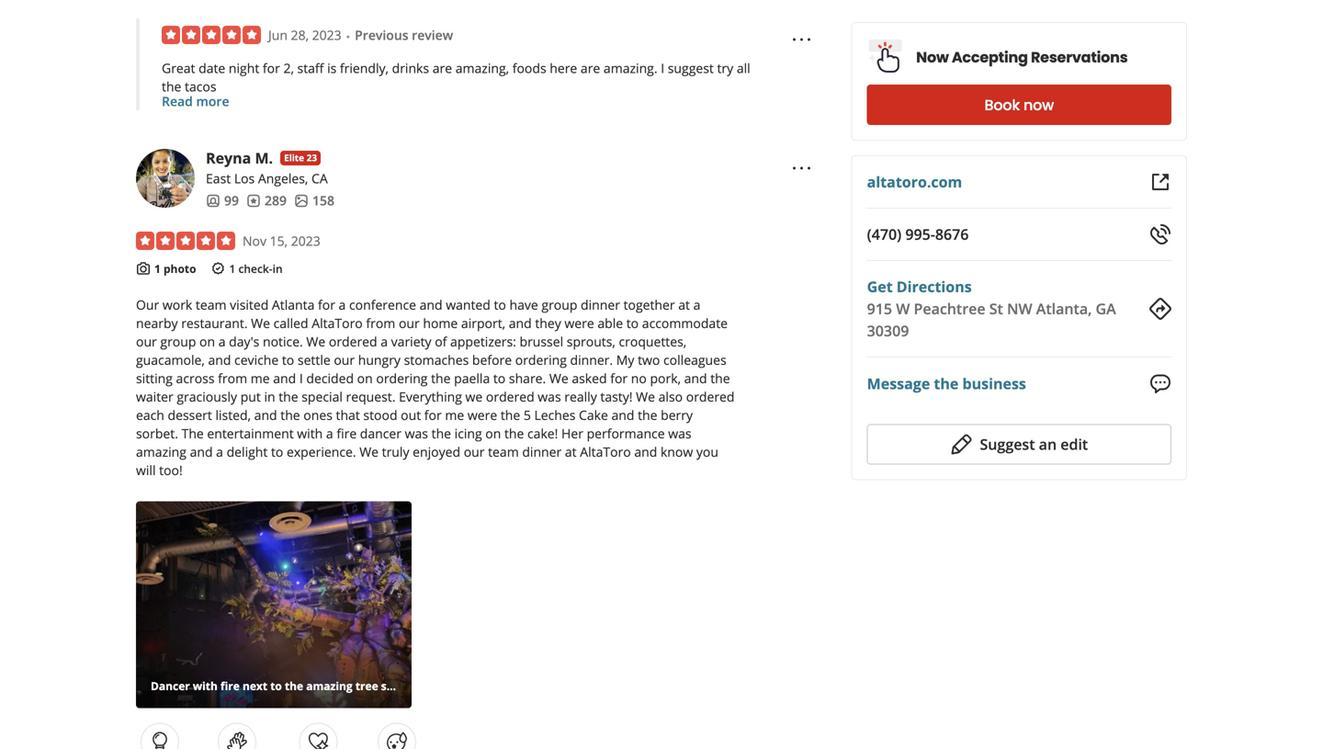 Task type: describe. For each thing, give the bounding box(es) containing it.
no
[[631, 369, 647, 387]]

our up decided
[[334, 351, 355, 368]]

get directions link
[[867, 277, 972, 296]]

24 message v2 image
[[1150, 373, 1172, 395]]

the left 5
[[501, 406, 520, 424]]

message
[[867, 373, 930, 393]]

asked
[[572, 369, 607, 387]]

performance
[[587, 425, 665, 442]]

1 horizontal spatial dinner
[[581, 296, 620, 313]]

entertainment
[[207, 425, 294, 442]]

a up accommodate
[[694, 296, 701, 313]]

nw
[[1007, 299, 1033, 318]]

a left delight
[[216, 443, 223, 460]]

work
[[163, 296, 192, 313]]

16 review v2 image
[[246, 193, 261, 208]]

everything
[[399, 388, 462, 405]]

of
[[435, 333, 447, 350]]

(470) 995-8676
[[867, 224, 969, 244]]

30309
[[867, 321, 909, 341]]

fire
[[337, 425, 357, 442]]

now
[[917, 47, 949, 68]]

we
[[466, 388, 483, 405]]

for down everything
[[424, 406, 442, 424]]

to down before
[[493, 369, 506, 387]]

2 menu image from the top
[[791, 157, 813, 179]]

our down nearby
[[136, 333, 157, 350]]

the
[[182, 425, 204, 442]]

altatoro.com
[[867, 172, 963, 192]]

business
[[963, 373, 1027, 393]]

elite 23 east los angeles, ca
[[206, 152, 328, 187]]

with
[[297, 425, 323, 442]]

date
[[199, 59, 225, 77]]

nov
[[243, 232, 267, 249]]

to right delight
[[271, 443, 283, 460]]

tacos
[[185, 78, 217, 95]]

try
[[717, 59, 734, 77]]

atlanta,
[[1037, 299, 1092, 318]]

15,
[[270, 232, 288, 249]]

1 vertical spatial ordering
[[376, 369, 428, 387]]

get directions 915 w peachtree st nw atlanta, ga 30309
[[867, 277, 1117, 341]]

night
[[229, 59, 259, 77]]

atlanta
[[272, 296, 315, 313]]

special
[[302, 388, 343, 405]]

nearby
[[136, 314, 178, 332]]

my
[[617, 351, 635, 368]]

2023 for nov 15, 2023
[[291, 232, 321, 249]]

1 horizontal spatial was
[[538, 388, 561, 405]]

1 vertical spatial 5 star rating image
[[136, 232, 235, 250]]

is
[[327, 59, 337, 77]]

suggest an edit
[[980, 434, 1088, 454]]

amazing,
[[456, 59, 509, 77]]

24 external link v2 image
[[1150, 171, 1172, 193]]

1 photo
[[154, 261, 196, 276]]

0 horizontal spatial from
[[218, 369, 247, 387]]

23
[[307, 152, 317, 164]]

reviews element
[[246, 191, 287, 210]]

elite
[[284, 152, 304, 164]]

ceviche
[[234, 351, 279, 368]]

they
[[535, 314, 561, 332]]

dessert
[[168, 406, 212, 424]]

and down performance
[[635, 443, 658, 460]]

too!
[[159, 461, 183, 479]]

message the business
[[867, 373, 1027, 393]]

you
[[697, 443, 719, 460]]

we up really
[[550, 369, 569, 387]]

(470)
[[867, 224, 902, 244]]

altatoro.com link
[[867, 172, 963, 192]]

0 vertical spatial at
[[679, 296, 690, 313]]

read more button
[[162, 92, 229, 110]]

in inside the our work team visited atlanta for a conference and wanted to have group dinner together at a nearby restaurant.  we called altatoro from our home airport, and they were able to accommodate our group on a day's notice. we ordered a variety of appetizers: brussel sprouts, croquettes, guacamole, and ceviche to settle our hungry stomaches before ordering dinner. my two colleagues sitting across from me and i decided on ordering the paella to share. we asked for no pork, and the waiter graciously put in the special request. everything we ordered was really tasty! we also ordered each dessert listed, and the ones that stood out for me were the 5 leches cake and the berry sorbet. the entertainment with a fire dancer was the icing on the cake! her performance was amazing and a delight to experience.  we truly enjoyed our team dinner at altatoro and know you will too!
[[264, 388, 275, 405]]

1 vertical spatial group
[[160, 333, 196, 350]]

east
[[206, 170, 231, 187]]

wanted
[[446, 296, 491, 313]]

5
[[524, 406, 531, 424]]

and up across
[[208, 351, 231, 368]]

great
[[162, 59, 195, 77]]

edit
[[1061, 434, 1088, 454]]

stood
[[363, 406, 398, 424]]

able
[[598, 314, 623, 332]]

we down dancer
[[360, 443, 379, 460]]

0 horizontal spatial altatoro
[[312, 314, 363, 332]]

2 horizontal spatial ordered
[[686, 388, 735, 405]]

i inside great date night for 2, staff is friendly, drinks are amazing, foods here are amazing. i suggest try all the tacos read more
[[661, 59, 665, 77]]

24 directions v2 image
[[1150, 298, 1172, 320]]

16 friends v2 image
[[206, 193, 221, 208]]

0 vertical spatial were
[[565, 314, 594, 332]]

1 photo link
[[154, 261, 196, 276]]

our down icing
[[464, 443, 485, 460]]

w
[[896, 299, 910, 318]]

check-
[[239, 261, 273, 276]]

and up home
[[420, 296, 443, 313]]

waiter
[[136, 388, 173, 405]]

for up tasty!
[[611, 369, 628, 387]]

accommodate
[[642, 314, 728, 332]]

berry
[[661, 406, 693, 424]]

0 horizontal spatial was
[[405, 425, 428, 442]]

angeles,
[[258, 170, 308, 187]]

decided
[[306, 369, 354, 387]]

appetizers:
[[450, 333, 516, 350]]

1 are from the left
[[433, 59, 452, 77]]

2023 for jun 28, 2023
[[312, 26, 342, 44]]

stomaches
[[404, 351, 469, 368]]

los
[[234, 170, 255, 187]]

experience.
[[287, 443, 356, 460]]

icing
[[455, 425, 482, 442]]

know
[[661, 443, 693, 460]]

also
[[659, 388, 683, 405]]

2 horizontal spatial was
[[668, 425, 692, 442]]

0 vertical spatial me
[[251, 369, 270, 387]]

elite 23 link
[[280, 151, 321, 165]]

friends element
[[206, 191, 239, 210]]

day's
[[229, 333, 260, 350]]

and up performance
[[612, 406, 635, 424]]

across
[[176, 369, 215, 387]]

dinner.
[[570, 351, 613, 368]]

out
[[401, 406, 421, 424]]

and down ceviche at the left of the page
[[273, 369, 296, 387]]

pork,
[[650, 369, 681, 387]]

foods
[[513, 59, 547, 77]]

we down visited
[[251, 314, 270, 332]]

photo of reyna m. image
[[136, 149, 195, 208]]

16 check in v2 image
[[211, 261, 226, 276]]

amazing.
[[604, 59, 658, 77]]

915
[[867, 299, 893, 318]]

get
[[867, 277, 893, 296]]



Task type: vqa. For each thing, say whether or not it's contained in the screenshot.
Is
yes



Task type: locate. For each thing, give the bounding box(es) containing it.
dancer
[[360, 425, 402, 442]]

ordered up hungry
[[329, 333, 377, 350]]

the down 5
[[505, 425, 524, 442]]

1 for 1 check-in
[[229, 261, 236, 276]]

for left 2,
[[263, 59, 280, 77]]

1 vertical spatial at
[[565, 443, 577, 460]]

and
[[420, 296, 443, 313], [509, 314, 532, 332], [208, 351, 231, 368], [273, 369, 296, 387], [684, 369, 707, 387], [254, 406, 277, 424], [612, 406, 635, 424], [190, 443, 213, 460], [635, 443, 658, 460]]

an
[[1039, 434, 1057, 454]]

enjoyed
[[413, 443, 461, 460]]

2 1 from the left
[[229, 261, 236, 276]]

to left have
[[494, 296, 506, 313]]

1 vertical spatial in
[[264, 388, 275, 405]]

the left special
[[279, 388, 298, 405]]

1 1 from the left
[[154, 261, 161, 276]]

altatoro
[[312, 314, 363, 332], [580, 443, 631, 460]]

0 horizontal spatial are
[[433, 59, 452, 77]]

book now
[[985, 95, 1054, 115]]

previous review
[[355, 26, 453, 44]]

24 pencil v2 image
[[951, 434, 973, 456]]

1 vertical spatial menu image
[[791, 157, 813, 179]]

the down stomaches
[[431, 369, 451, 387]]

at down her
[[565, 443, 577, 460]]

0 horizontal spatial team
[[196, 296, 227, 313]]

croquettes,
[[619, 333, 687, 350]]

995-
[[906, 224, 936, 244]]

0 vertical spatial menu image
[[791, 28, 813, 51]]

on down restaurant. on the left of the page
[[200, 333, 215, 350]]

a down restaurant. on the left of the page
[[219, 333, 226, 350]]

0 horizontal spatial dinner
[[522, 443, 562, 460]]

on
[[200, 333, 215, 350], [357, 369, 373, 387], [486, 425, 501, 442]]

two
[[638, 351, 660, 368]]

0 horizontal spatial at
[[565, 443, 577, 460]]

ca
[[312, 170, 328, 187]]

from down conference
[[366, 314, 396, 332]]

team
[[196, 296, 227, 313], [488, 443, 519, 460]]

are
[[433, 59, 452, 77], [581, 59, 600, 77]]

0 horizontal spatial 1
[[154, 261, 161, 276]]

that
[[336, 406, 360, 424]]

16 photos v2 image
[[294, 193, 309, 208]]

paella
[[454, 369, 490, 387]]

and down the
[[190, 443, 213, 460]]

the right 'message' on the right of page
[[934, 373, 959, 393]]

0 vertical spatial on
[[200, 333, 215, 350]]

leches
[[534, 406, 576, 424]]

1 vertical spatial me
[[445, 406, 464, 424]]

1 horizontal spatial group
[[542, 296, 578, 313]]

reyna
[[206, 148, 251, 168]]

the down colleagues
[[711, 369, 730, 387]]

graciously
[[177, 388, 237, 405]]

1 horizontal spatial ordering
[[515, 351, 567, 368]]

to right 'able'
[[627, 314, 639, 332]]

group up guacamole,
[[160, 333, 196, 350]]

1
[[154, 261, 161, 276], [229, 261, 236, 276]]

1 horizontal spatial team
[[488, 443, 519, 460]]

before
[[472, 351, 512, 368]]

in right put
[[264, 388, 275, 405]]

me up icing
[[445, 406, 464, 424]]

our
[[136, 296, 159, 313]]

we up settle
[[306, 333, 326, 350]]

were
[[565, 314, 594, 332], [468, 406, 497, 424]]

are right the here
[[581, 59, 600, 77]]

2 horizontal spatial on
[[486, 425, 501, 442]]

was
[[538, 388, 561, 405], [405, 425, 428, 442], [668, 425, 692, 442]]

airport,
[[461, 314, 506, 332]]

ordering down hungry
[[376, 369, 428, 387]]

guacamole,
[[136, 351, 205, 368]]

0 vertical spatial i
[[661, 59, 665, 77]]

altatoro down performance
[[580, 443, 631, 460]]

1 right the "16 check in v2" icon
[[229, 261, 236, 276]]

0 horizontal spatial on
[[200, 333, 215, 350]]

the up enjoyed
[[432, 425, 451, 442]]

amazing
[[136, 443, 187, 460]]

99
[[224, 192, 239, 209]]

the inside great date night for 2, staff is friendly, drinks are amazing, foods here are amazing. i suggest try all the tacos read more
[[162, 78, 181, 95]]

delight
[[227, 443, 268, 460]]

1 vertical spatial i
[[300, 369, 303, 387]]

share.
[[509, 369, 546, 387]]

listed,
[[216, 406, 251, 424]]

drinks
[[392, 59, 429, 77]]

0 horizontal spatial ordering
[[376, 369, 428, 387]]

0 vertical spatial in
[[273, 261, 283, 276]]

1 horizontal spatial are
[[581, 59, 600, 77]]

5 star rating image up the date
[[162, 26, 261, 44]]

menu image
[[791, 28, 813, 51], [791, 157, 813, 179]]

the inside button
[[934, 373, 959, 393]]

0 vertical spatial 2023
[[312, 26, 342, 44]]

conference
[[349, 296, 416, 313]]

nov 15, 2023
[[243, 232, 321, 249]]

0 vertical spatial altatoro
[[312, 314, 363, 332]]

1 menu image from the top
[[791, 28, 813, 51]]

read
[[162, 92, 193, 110]]

i left suggest
[[661, 59, 665, 77]]

all
[[737, 59, 751, 77]]

reservations
[[1031, 47, 1128, 68]]

i inside the our work team visited atlanta for a conference and wanted to have group dinner together at a nearby restaurant.  we called altatoro from our home airport, and they were able to accommodate our group on a day's notice. we ordered a variety of appetizers: brussel sprouts, croquettes, guacamole, and ceviche to settle our hungry stomaches before ordering dinner. my two colleagues sitting across from me and i decided on ordering the paella to share. we asked for no pork, and the waiter graciously put in the special request. everything we ordered was really tasty! we also ordered each dessert listed, and the ones that stood out for me were the 5 leches cake and the berry sorbet. the entertainment with a fire dancer was the icing on the cake! her performance was amazing and a delight to experience.  we truly enjoyed our team dinner at altatoro and know you will too!
[[300, 369, 303, 387]]

1 horizontal spatial ordered
[[486, 388, 535, 405]]

friendly,
[[340, 59, 389, 77]]

1 vertical spatial on
[[357, 369, 373, 387]]

sprouts,
[[567, 333, 616, 350]]

was up leches
[[538, 388, 561, 405]]

have
[[510, 296, 538, 313]]

we
[[251, 314, 270, 332], [306, 333, 326, 350], [550, 369, 569, 387], [636, 388, 655, 405], [360, 443, 379, 460]]

great date night for 2, staff is friendly, drinks are amazing, foods here are amazing. i suggest try all the tacos read more
[[162, 59, 751, 110]]

5 star rating image
[[162, 26, 261, 44], [136, 232, 235, 250]]

1 vertical spatial team
[[488, 443, 519, 460]]

now accepting reservations
[[917, 47, 1128, 68]]

each
[[136, 406, 164, 424]]

1 vertical spatial from
[[218, 369, 247, 387]]

24 phone v2 image
[[1150, 223, 1172, 245]]

were down the we
[[468, 406, 497, 424]]

ga
[[1096, 299, 1117, 318]]

our up variety
[[399, 314, 420, 332]]

for right atlanta
[[318, 296, 335, 313]]

1 horizontal spatial i
[[661, 59, 665, 77]]

1 horizontal spatial at
[[679, 296, 690, 313]]

called
[[274, 314, 308, 332]]

ordered up berry
[[686, 388, 735, 405]]

was up know
[[668, 425, 692, 442]]

i down settle
[[300, 369, 303, 387]]

1 horizontal spatial from
[[366, 314, 396, 332]]

the up performance
[[638, 406, 658, 424]]

ordered up 5
[[486, 388, 535, 405]]

2023
[[312, 26, 342, 44], [291, 232, 321, 249]]

restaurant.
[[181, 314, 248, 332]]

we down no
[[636, 388, 655, 405]]

on right icing
[[486, 425, 501, 442]]

sorbet.
[[136, 425, 178, 442]]

home
[[423, 314, 458, 332]]

message the business button
[[867, 373, 1027, 395]]

reyna m.
[[206, 148, 273, 168]]

2023 right 28,
[[312, 26, 342, 44]]

and down put
[[254, 406, 277, 424]]

at up accommodate
[[679, 296, 690, 313]]

i
[[661, 59, 665, 77], [300, 369, 303, 387]]

1 horizontal spatial altatoro
[[580, 443, 631, 460]]

1 for 1 photo
[[154, 261, 161, 276]]

altatoro up settle
[[312, 314, 363, 332]]

2 vertical spatial on
[[486, 425, 501, 442]]

0 vertical spatial group
[[542, 296, 578, 313]]

28,
[[291, 26, 309, 44]]

0 horizontal spatial ordered
[[329, 333, 377, 350]]

1 right 16 camera v2 'icon'
[[154, 261, 161, 276]]

accepting
[[952, 47, 1028, 68]]

0 horizontal spatial me
[[251, 369, 270, 387]]

0 vertical spatial 5 star rating image
[[162, 26, 261, 44]]

the down great
[[162, 78, 181, 95]]

book now link
[[867, 85, 1172, 125]]

settle
[[298, 351, 331, 368]]

0 horizontal spatial i
[[300, 369, 303, 387]]

request.
[[346, 388, 396, 405]]

0 vertical spatial ordering
[[515, 351, 567, 368]]

book
[[985, 95, 1020, 115]]

colleagues
[[664, 351, 727, 368]]

were up sprouts,
[[565, 314, 594, 332]]

in down 15,
[[273, 261, 283, 276]]

on up request.
[[357, 369, 373, 387]]

more
[[196, 92, 229, 110]]

together
[[624, 296, 675, 313]]

0 horizontal spatial were
[[468, 406, 497, 424]]

group up they at the left of the page
[[542, 296, 578, 313]]

hungry
[[358, 351, 401, 368]]

from up put
[[218, 369, 247, 387]]

photo
[[164, 261, 196, 276]]

suggest
[[668, 59, 714, 77]]

a left fire
[[326, 425, 333, 442]]

1 horizontal spatial me
[[445, 406, 464, 424]]

photos element
[[294, 191, 335, 210]]

1 vertical spatial altatoro
[[580, 443, 631, 460]]

1 horizontal spatial on
[[357, 369, 373, 387]]

the up with
[[281, 406, 300, 424]]

was down out
[[405, 425, 428, 442]]

1 horizontal spatial were
[[565, 314, 594, 332]]

m.
[[255, 148, 273, 168]]

1 horizontal spatial 1
[[229, 261, 236, 276]]

dinner down cake!
[[522, 443, 562, 460]]

here
[[550, 59, 577, 77]]

2,
[[284, 59, 294, 77]]

5 star rating image up 'photo'
[[136, 232, 235, 250]]

now
[[1024, 95, 1054, 115]]

put
[[241, 388, 261, 405]]

at
[[679, 296, 690, 313], [565, 443, 577, 460]]

are right drinks
[[433, 59, 452, 77]]

0 horizontal spatial group
[[160, 333, 196, 350]]

2023 right 15,
[[291, 232, 321, 249]]

0 vertical spatial dinner
[[581, 296, 620, 313]]

0 vertical spatial from
[[366, 314, 396, 332]]

1 vertical spatial were
[[468, 406, 497, 424]]

1 vertical spatial 2023
[[291, 232, 321, 249]]

tasty!
[[601, 388, 633, 405]]

ordering down brussel
[[515, 351, 567, 368]]

group
[[542, 296, 578, 313], [160, 333, 196, 350]]

289
[[265, 192, 287, 209]]

to down notice.
[[282, 351, 294, 368]]

a left conference
[[339, 296, 346, 313]]

1 vertical spatial dinner
[[522, 443, 562, 460]]

a up hungry
[[381, 333, 388, 350]]

2 are from the left
[[581, 59, 600, 77]]

16 camera v2 image
[[136, 261, 151, 276]]

for inside great date night for 2, staff is friendly, drinks are amazing, foods here are amazing. i suggest try all the tacos read more
[[263, 59, 280, 77]]

me down ceviche at the left of the page
[[251, 369, 270, 387]]

0 vertical spatial team
[[196, 296, 227, 313]]

and down have
[[509, 314, 532, 332]]

dinner up 'able'
[[581, 296, 620, 313]]

and down colleagues
[[684, 369, 707, 387]]



